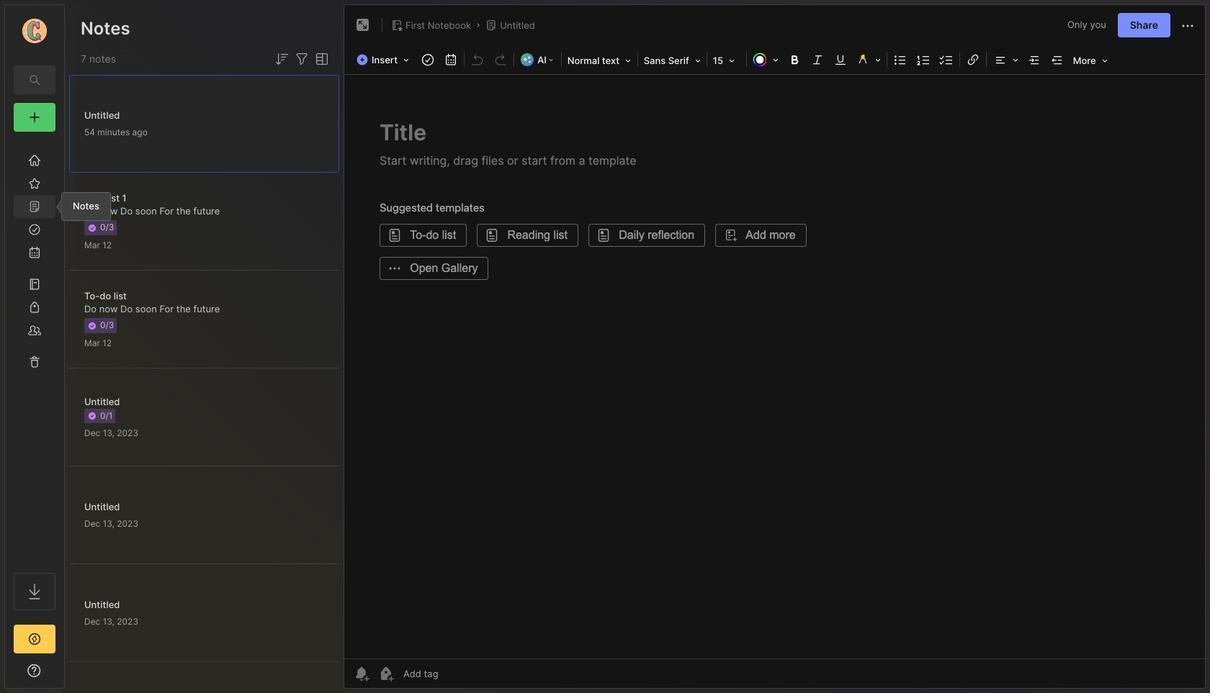 Task type: vqa. For each thing, say whether or not it's contained in the screenshot.
THE ADD TAG icon
yes



Task type: describe. For each thing, give the bounding box(es) containing it.
edit search image
[[26, 71, 43, 89]]

More actions field
[[1179, 16, 1197, 34]]

More field
[[1069, 50, 1112, 71]]

task image
[[418, 50, 438, 70]]

WHAT'S NEW field
[[5, 660, 64, 683]]

Insert field
[[353, 50, 416, 70]]

checklist image
[[936, 50, 956, 70]]

note window element
[[344, 4, 1206, 693]]

home image
[[27, 153, 42, 168]]

more actions image
[[1179, 17, 1197, 34]]

Alignment field
[[988, 50, 1023, 70]]

Sort options field
[[273, 50, 290, 68]]

Add filters field
[[293, 50, 310, 68]]

Highlight field
[[852, 50, 885, 70]]

account image
[[22, 19, 47, 43]]

add a reminder image
[[353, 666, 370, 683]]

Add tag field
[[402, 668, 511, 681]]

bulleted list image
[[890, 50, 910, 70]]

tree inside main element
[[5, 140, 64, 560]]

click to expand image
[[63, 667, 74, 684]]

Heading level field
[[563, 50, 636, 71]]

italic image
[[807, 50, 828, 70]]



Task type: locate. For each thing, give the bounding box(es) containing it.
Font family field
[[639, 50, 705, 71]]

calendar event image
[[441, 50, 461, 70]]

Font color field
[[748, 50, 783, 70]]

tree
[[5, 140, 64, 560]]

numbered list image
[[913, 50, 933, 70]]

add filters image
[[293, 50, 310, 68]]

Account field
[[5, 17, 64, 45]]

insert link image
[[963, 50, 983, 70]]

add tag image
[[377, 666, 395, 683]]

Note Editor text field
[[344, 74, 1205, 659]]

bold image
[[784, 50, 804, 70]]

outdent image
[[1047, 50, 1067, 70]]

Font size field
[[709, 50, 745, 71]]

View options field
[[310, 50, 331, 68]]

underline image
[[830, 50, 851, 70]]

expand note image
[[354, 17, 372, 34]]

indent image
[[1024, 50, 1044, 70]]

upgrade image
[[26, 631, 43, 648]]

main element
[[0, 0, 69, 694]]



